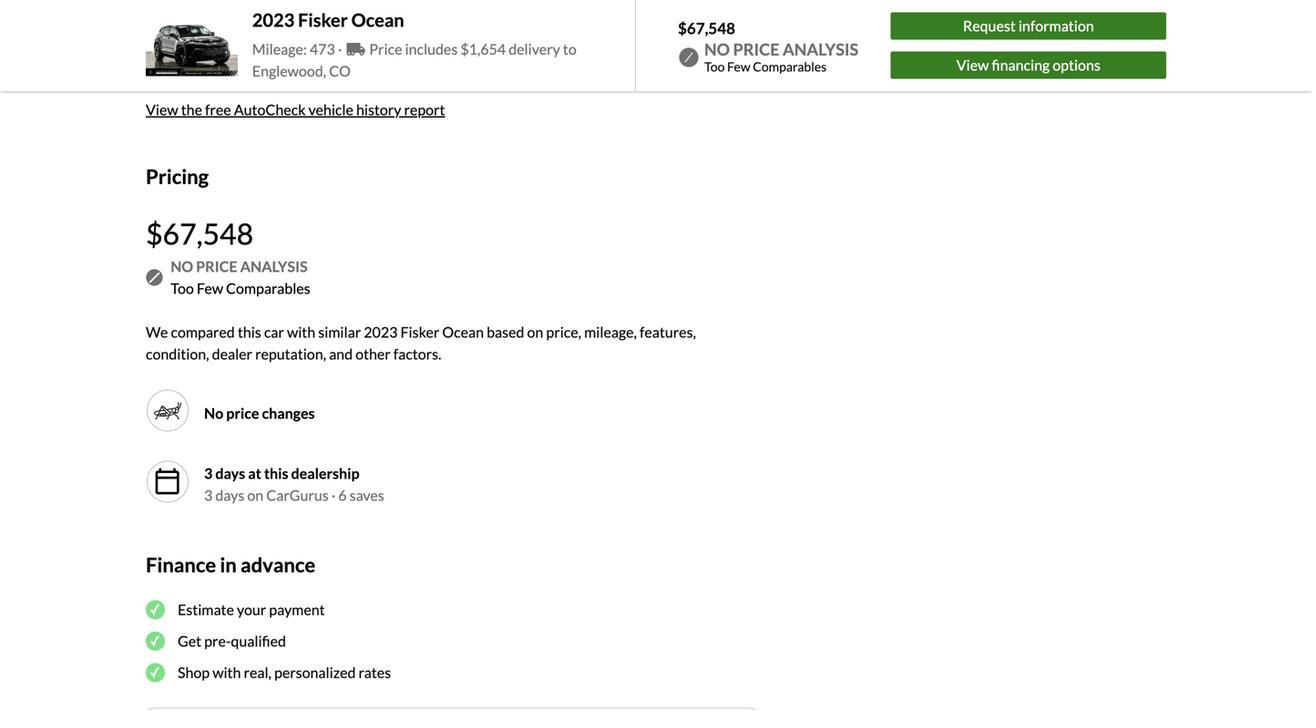Task type: vqa. For each thing, say whether or not it's contained in the screenshot.
Few to the top
yes



Task type: describe. For each thing, give the bounding box(es) containing it.
$67,548 for no
[[146, 216, 254, 251]]

get
[[178, 632, 202, 650]]

dealership
[[291, 465, 360, 482]]

view financing options
[[957, 56, 1101, 74]]

fisker inside we compared this car with similar 2023 fisker ocean based on price, mileage, features, condition, dealer reputation, and other factors.
[[401, 323, 440, 341]]

to
[[563, 40, 577, 58]]

cargurus
[[266, 486, 329, 504]]

in
[[220, 553, 237, 577]]

we
[[146, 323, 168, 341]]

or
[[260, 6, 274, 23]]

damage
[[277, 6, 327, 23]]

0 vertical spatial ·
[[338, 40, 342, 58]]

truck moving image
[[347, 42, 365, 57]]

we compared this car with similar 2023 fisker ocean based on price, mileage, features, condition, dealer reputation, and other factors.
[[146, 323, 696, 363]]

1 vertical spatial previous
[[276, 64, 331, 82]]

1 previous owner
[[174, 42, 287, 60]]

on inside 3 days at this dealership 3 days on cargurus · 6 saves
[[247, 486, 264, 504]]

with inside we compared this car with similar 2023 fisker ocean based on price, mileage, features, condition, dealer reputation, and other factors.
[[287, 323, 316, 341]]

few for price
[[727, 59, 751, 74]]

history
[[356, 101, 401, 118]]

at
[[248, 465, 261, 482]]

3 days at this dealership 3 days on cargurus · 6 saves
[[204, 465, 384, 504]]

1 3 from the top
[[204, 465, 213, 482]]

view for view the free autocheck vehicle history report
[[146, 101, 178, 118]]

the
[[181, 101, 202, 118]]

mileage:
[[252, 40, 307, 58]]

0 vertical spatial previous
[[186, 42, 242, 60]]

pricing
[[146, 164, 209, 188]]

no price changes
[[204, 404, 315, 422]]

too for no
[[705, 59, 725, 74]]

this inside 3 days at this dealership 3 days on cargurus · 6 saves
[[264, 465, 288, 482]]

0 horizontal spatial with
[[213, 664, 241, 681]]

co
[[329, 62, 351, 80]]

financing
[[992, 56, 1050, 74]]

view the free autocheck vehicle history report link
[[146, 101, 449, 118]]

2 3 from the top
[[204, 486, 213, 504]]

other
[[356, 345, 391, 363]]

compared
[[171, 323, 235, 341]]

price for changes
[[226, 404, 259, 422]]

analysis
[[240, 258, 308, 275]]

real,
[[244, 664, 272, 681]]

pre-
[[204, 632, 231, 650]]

report
[[404, 101, 445, 118]]

owner
[[245, 42, 287, 60]]

condition,
[[146, 345, 209, 363]]

qualified
[[231, 632, 286, 650]]

similar
[[318, 323, 361, 341]]

owner.
[[334, 64, 377, 82]]

comparables for analysis
[[753, 59, 827, 74]]

view financing options button
[[891, 52, 1167, 79]]

has
[[225, 64, 246, 82]]

price
[[733, 39, 780, 59]]

no price analysis image
[[146, 269, 163, 286]]

no for no accidents or damage reported.
[[175, 6, 194, 23]]

request information
[[963, 17, 1094, 34]]

reputation,
[[255, 345, 326, 363]]

factors.
[[394, 345, 442, 363]]

one
[[249, 64, 273, 82]]

finance in advance
[[146, 553, 316, 577]]

delivery
[[509, 40, 560, 58]]

0 vertical spatial ocean
[[351, 9, 404, 31]]

no
[[705, 39, 730, 59]]

personalized
[[274, 664, 356, 681]]

features,
[[640, 323, 696, 341]]

price
[[369, 40, 402, 58]]

analysis
[[783, 39, 859, 59]]

this inside we compared this car with similar 2023 fisker ocean based on price, mileage, features, condition, dealer reputation, and other factors.
[[238, 323, 261, 341]]

too for no
[[171, 280, 194, 297]]



Task type: locate. For each thing, give the bounding box(es) containing it.
view the free autocheck vehicle history report
[[146, 101, 445, 118]]

request
[[963, 17, 1016, 34]]

too inside no price analysis too few comparables
[[705, 59, 725, 74]]

0 vertical spatial no
[[175, 6, 194, 23]]

reported.
[[330, 6, 390, 23]]

ocean
[[351, 9, 404, 31], [442, 323, 484, 341]]

estimate
[[178, 601, 234, 619]]

this right at
[[264, 465, 288, 482]]

with
[[287, 323, 316, 341], [213, 664, 241, 681]]

3 days at this dealership image
[[153, 467, 182, 496]]

0 vertical spatial on
[[527, 323, 544, 341]]

options
[[1053, 56, 1101, 74]]

1 horizontal spatial ocean
[[442, 323, 484, 341]]

days right 3 days at this dealership image
[[215, 486, 245, 504]]

advance
[[241, 553, 316, 577]]

1 vertical spatial this
[[264, 465, 288, 482]]

1 horizontal spatial too
[[705, 59, 725, 74]]

no price analysis too few comparables
[[171, 258, 310, 297]]

1 horizontal spatial fisker
[[401, 323, 440, 341]]

0 vertical spatial this
[[238, 323, 261, 341]]

with up reputation, in the left of the page
[[287, 323, 316, 341]]

car
[[264, 323, 284, 341]]

view left the
[[146, 101, 178, 118]]

price inside "no price analysis too few comparables"
[[196, 258, 238, 275]]

vdpcheck image
[[146, 43, 163, 60]]

0 vertical spatial $67,548
[[678, 19, 736, 37]]

1 vertical spatial view
[[146, 101, 178, 118]]

0 horizontal spatial ocean
[[351, 9, 404, 31]]

1 vertical spatial on
[[247, 486, 264, 504]]

price,
[[546, 323, 582, 341]]

1 horizontal spatial 2023
[[364, 323, 398, 341]]

based
[[487, 323, 525, 341]]

2 vertical spatial no
[[204, 404, 224, 422]]

6
[[338, 486, 347, 504]]

$67,548 for no
[[678, 19, 736, 37]]

0 horizontal spatial ·
[[332, 486, 336, 504]]

2023 fisker ocean
[[252, 9, 404, 31]]

2023 fisker ocean image
[[146, 15, 238, 76]]

request information button
[[891, 12, 1167, 39]]

3 right 3 days at this dealership image
[[204, 486, 213, 504]]

rates
[[359, 664, 391, 681]]

fisker up factors.
[[401, 323, 440, 341]]

0 horizontal spatial few
[[197, 280, 223, 297]]

ocean up price
[[351, 9, 404, 31]]

comparables down analysis
[[226, 280, 310, 297]]

this left car
[[238, 323, 261, 341]]

2023 up mileage:
[[252, 9, 295, 31]]

1 vertical spatial with
[[213, 664, 241, 681]]

0 vertical spatial comparables
[[753, 59, 827, 74]]

1 days from the top
[[215, 465, 245, 482]]

this
[[238, 323, 261, 341], [264, 465, 288, 482]]

1 vertical spatial price
[[226, 404, 259, 422]]

few inside "no price analysis too few comparables"
[[197, 280, 223, 297]]

0 vertical spatial 2023
[[252, 9, 295, 31]]

comparables for analysis
[[226, 280, 310, 297]]

no up 1
[[175, 6, 194, 23]]

0 horizontal spatial fisker
[[298, 9, 348, 31]]

days
[[215, 465, 245, 482], [215, 486, 245, 504]]

$67,548 up "no price analysis too few comparables"
[[146, 216, 254, 251]]

1 vertical spatial ·
[[332, 486, 336, 504]]

0 vertical spatial with
[[287, 323, 316, 341]]

0 vertical spatial view
[[957, 56, 989, 74]]

no price analysis too few comparables
[[705, 39, 859, 74]]

too
[[705, 59, 725, 74], [171, 280, 194, 297]]

price left changes
[[226, 404, 259, 422]]

view for view financing options
[[957, 56, 989, 74]]

no price changes image
[[146, 389, 190, 433], [153, 396, 182, 425]]

view down request
[[957, 56, 989, 74]]

vehicle
[[175, 64, 222, 82]]

no inside "no price analysis too few comparables"
[[171, 258, 193, 275]]

1 horizontal spatial comparables
[[753, 59, 827, 74]]

1 vertical spatial 2023
[[364, 323, 398, 341]]

includes
[[405, 40, 458, 58]]

473
[[310, 40, 335, 58]]

1 vertical spatial comparables
[[226, 280, 310, 297]]

too inside "no price analysis too few comparables"
[[171, 280, 194, 297]]

0 vertical spatial days
[[215, 465, 245, 482]]

shop with real, personalized rates
[[178, 664, 391, 681]]

fisker up "473"
[[298, 9, 348, 31]]

ocean left based
[[442, 323, 484, 341]]

1
[[174, 42, 183, 60]]

0 horizontal spatial $67,548
[[146, 216, 254, 251]]

0 vertical spatial fisker
[[298, 9, 348, 31]]

vehicle has one previous owner.
[[175, 64, 377, 82]]

1 horizontal spatial with
[[287, 323, 316, 341]]

your
[[237, 601, 266, 619]]

price left analysis
[[196, 258, 238, 275]]

$1,654
[[461, 40, 506, 58]]

dealer
[[212, 345, 253, 363]]

view
[[957, 56, 989, 74], [146, 101, 178, 118]]

2023 up other
[[364, 323, 398, 341]]

1 horizontal spatial on
[[527, 323, 544, 341]]

on left price, at the top left
[[527, 323, 544, 341]]

1 vertical spatial few
[[197, 280, 223, 297]]

price
[[196, 258, 238, 275], [226, 404, 259, 422]]

no for no price analysis too few comparables
[[171, 258, 193, 275]]

1 horizontal spatial previous
[[276, 64, 331, 82]]

$67,548 up "no"
[[678, 19, 736, 37]]

0 horizontal spatial 2023
[[252, 9, 295, 31]]

1 horizontal spatial ·
[[338, 40, 342, 58]]

on
[[527, 323, 544, 341], [247, 486, 264, 504]]

few inside no price analysis too few comparables
[[727, 59, 751, 74]]

2023
[[252, 9, 295, 31], [364, 323, 398, 341]]

3
[[204, 465, 213, 482], [204, 486, 213, 504]]

view inside button
[[957, 56, 989, 74]]

· inside 3 days at this dealership 3 days on cargurus · 6 saves
[[332, 486, 336, 504]]

no down dealer
[[204, 404, 224, 422]]

get pre-qualified
[[178, 632, 286, 650]]

0 horizontal spatial view
[[146, 101, 178, 118]]

0 vertical spatial few
[[727, 59, 751, 74]]

price includes $1,654 delivery to englewood, co
[[252, 40, 577, 80]]

information
[[1019, 17, 1094, 34]]

few
[[727, 59, 751, 74], [197, 280, 223, 297]]

no
[[175, 6, 194, 23], [171, 258, 193, 275], [204, 404, 224, 422]]

1 vertical spatial $67,548
[[146, 216, 254, 251]]

1 vertical spatial no
[[171, 258, 193, 275]]

ocean inside we compared this car with similar 2023 fisker ocean based on price, mileage, features, condition, dealer reputation, and other factors.
[[442, 323, 484, 341]]

1 vertical spatial fisker
[[401, 323, 440, 341]]

3 days at this dealership image
[[146, 460, 190, 504]]

vehicle
[[309, 101, 354, 118]]

too right no price analysis image
[[171, 280, 194, 297]]

few left analysis
[[727, 59, 751, 74]]

on down at
[[247, 486, 264, 504]]

accidents
[[197, 6, 257, 23]]

· left 6
[[332, 486, 336, 504]]

with left real,
[[213, 664, 241, 681]]

no accidents or damage reported.
[[175, 6, 390, 23]]

0 horizontal spatial on
[[247, 486, 264, 504]]

1 horizontal spatial this
[[264, 465, 288, 482]]

changes
[[262, 404, 315, 422]]

fisker
[[298, 9, 348, 31], [401, 323, 440, 341]]

1 horizontal spatial view
[[957, 56, 989, 74]]

autocheck
[[234, 101, 306, 118]]

few for price
[[197, 280, 223, 297]]

comparables right "no"
[[753, 59, 827, 74]]

1 horizontal spatial $67,548
[[678, 19, 736, 37]]

on inside we compared this car with similar 2023 fisker ocean based on price, mileage, features, condition, dealer reputation, and other factors.
[[527, 323, 544, 341]]

no for no price changes
[[204, 404, 224, 422]]

0 vertical spatial price
[[196, 258, 238, 275]]

no right no price analysis image
[[171, 258, 193, 275]]

englewood,
[[252, 62, 326, 80]]

·
[[338, 40, 342, 58], [332, 486, 336, 504]]

2023 inside we compared this car with similar 2023 fisker ocean based on price, mileage, features, condition, dealer reputation, and other factors.
[[364, 323, 398, 341]]

1 vertical spatial 3
[[204, 486, 213, 504]]

payment
[[269, 601, 325, 619]]

0 horizontal spatial this
[[238, 323, 261, 341]]

days left at
[[215, 465, 245, 482]]

0 vertical spatial too
[[705, 59, 725, 74]]

finance
[[146, 553, 216, 577]]

comparables inside "no price analysis too few comparables"
[[226, 280, 310, 297]]

and
[[329, 345, 353, 363]]

shop
[[178, 664, 210, 681]]

saves
[[350, 486, 384, 504]]

estimate your payment
[[178, 601, 325, 619]]

price for analysis
[[196, 258, 238, 275]]

1 horizontal spatial few
[[727, 59, 751, 74]]

0 horizontal spatial previous
[[186, 42, 242, 60]]

too left price
[[705, 59, 725, 74]]

previous up vehicle
[[186, 42, 242, 60]]

0 horizontal spatial too
[[171, 280, 194, 297]]

1 vertical spatial days
[[215, 486, 245, 504]]

3 right 3 days at this dealership icon in the left of the page
[[204, 465, 213, 482]]

1 vertical spatial too
[[171, 280, 194, 297]]

comparables inside no price analysis too few comparables
[[753, 59, 827, 74]]

2 days from the top
[[215, 486, 245, 504]]

mileage: 473 ·
[[252, 40, 345, 58]]

previous
[[186, 42, 242, 60], [276, 64, 331, 82]]

free
[[205, 101, 231, 118]]

· left truck moving icon
[[338, 40, 342, 58]]

mileage,
[[584, 323, 637, 341]]

$67,548
[[678, 19, 736, 37], [146, 216, 254, 251]]

0 horizontal spatial comparables
[[226, 280, 310, 297]]

few up compared
[[197, 280, 223, 297]]

0 vertical spatial 3
[[204, 465, 213, 482]]

1 vertical spatial ocean
[[442, 323, 484, 341]]

previous down mileage: 473 ·
[[276, 64, 331, 82]]



